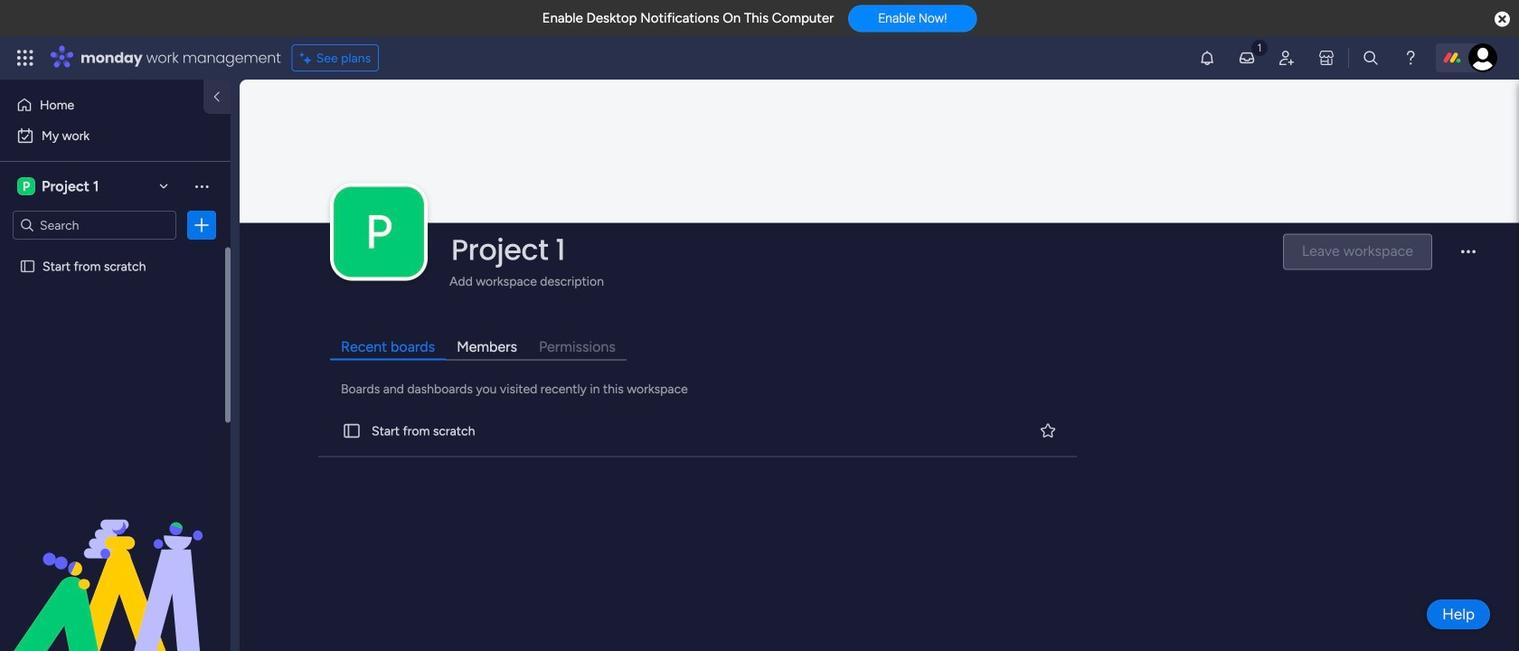 Task type: vqa. For each thing, say whether or not it's contained in the screenshot.
bottommost the work
no



Task type: locate. For each thing, give the bounding box(es) containing it.
workspace image
[[17, 176, 35, 196]]

public board image
[[19, 258, 36, 275], [342, 421, 362, 441]]

list box
[[0, 247, 231, 526]]

0 vertical spatial public board image
[[19, 258, 36, 275]]

john smith image
[[1469, 43, 1498, 72]]

1 vertical spatial option
[[11, 121, 220, 150]]

lottie animation element
[[0, 469, 231, 651]]

option down search in workspace field
[[0, 250, 231, 254]]

v2 ellipsis image
[[1462, 251, 1476, 266]]

0 vertical spatial option
[[11, 90, 193, 119]]

1 vertical spatial public board image
[[342, 421, 362, 441]]

notifications image
[[1199, 49, 1217, 67]]

lottie animation image
[[0, 469, 231, 651]]

1 horizontal spatial public board image
[[342, 421, 362, 441]]

help image
[[1402, 49, 1420, 67]]

option up workspace selection element
[[11, 121, 220, 150]]

option down "select product" icon
[[11, 90, 193, 119]]

invite members image
[[1278, 49, 1296, 67]]

see plans image
[[300, 48, 316, 68]]

None field
[[447, 231, 1268, 269]]

option
[[11, 90, 193, 119], [11, 121, 220, 150], [0, 250, 231, 254]]



Task type: describe. For each thing, give the bounding box(es) containing it.
add to favorites image
[[1039, 421, 1058, 440]]

Search in workspace field
[[38, 215, 151, 236]]

monday marketplace image
[[1318, 49, 1336, 67]]

dapulse close image
[[1495, 10, 1511, 29]]

0 horizontal spatial public board image
[[19, 258, 36, 275]]

select product image
[[16, 49, 34, 67]]

1 image
[[1252, 37, 1268, 57]]

2 vertical spatial option
[[0, 250, 231, 254]]

update feed image
[[1238, 49, 1257, 67]]

options image
[[193, 216, 211, 234]]

workspace options image
[[193, 177, 211, 195]]

search everything image
[[1362, 49, 1381, 67]]

workspace selection element
[[17, 176, 102, 197]]



